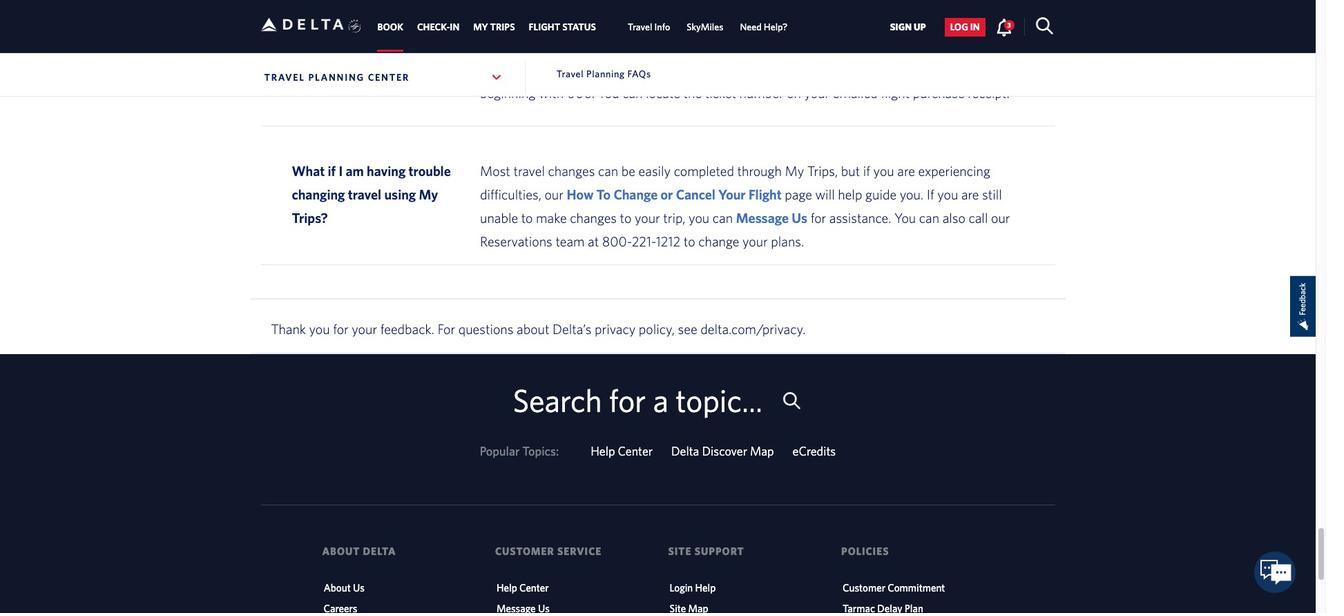 Task type: describe. For each thing, give the bounding box(es) containing it.
1 vertical spatial for
[[333, 321, 349, 337]]

if you don't see your ecredit or have an issue booking on delta.com, please have your old ticket number ready when you call our
[[480, 27, 1020, 81]]

change
[[699, 233, 739, 249]]

planning for faqs
[[586, 68, 625, 79]]

0 vertical spatial ready
[[536, 27, 567, 43]]

cancel
[[676, 186, 716, 202]]

to inside for assistance. you can also call our reservations team at 800-221-1212 to change your plans.
[[684, 233, 695, 249]]

ecredit online. link
[[924, 27, 1009, 43]]

trouble
[[409, 163, 451, 179]]

travel for travel planning faqs
[[557, 68, 584, 79]]

center for customer service
[[519, 582, 549, 594]]

having
[[367, 163, 406, 179]]

help for popular topics:
[[591, 444, 615, 459]]

feedback.
[[380, 321, 434, 337]]

change
[[614, 186, 658, 202]]

customer service
[[495, 546, 602, 557]]

about us
[[324, 582, 365, 594]]

in
[[450, 22, 460, 33]]

your inside . your ticket number is a 13-digit number beginning with 006. you can locate the ticket number on your emailed flight purchase receipt.
[[780, 66, 806, 81]]

assistance.
[[829, 210, 891, 226]]

travel for travel info
[[628, 22, 652, 33]]

can inside page will help guide you. if you are still unable to make changes to your trip, you can
[[713, 210, 733, 226]]

changes inside most travel changes can be easily completed through my trips, but if you are experiencing difficulties, our
[[548, 163, 595, 179]]

you down 'my trips' link
[[480, 46, 501, 62]]

reservations
[[480, 233, 552, 249]]

sign up
[[890, 22, 926, 33]]

faqs
[[628, 68, 651, 79]]

1 vertical spatial your
[[718, 186, 746, 202]]

3 link
[[996, 18, 1015, 36]]

using
[[384, 186, 416, 202]]

receipt.
[[968, 85, 1010, 101]]

log in
[[950, 22, 980, 33]]

0 horizontal spatial are
[[515, 27, 532, 43]]

flight
[[749, 186, 782, 202]]

delta discover map
[[671, 444, 774, 459]]

changing
[[292, 186, 345, 202]]

trips,
[[807, 163, 838, 179]]

number up receipt.
[[959, 66, 1003, 81]]

login
[[670, 582, 693, 594]]

.
[[774, 66, 777, 81]]

you right thank
[[309, 321, 330, 337]]

ticket inside if you don't see your ecredit or have an issue booking on delta.com, please have your old ticket number ready when you call our
[[972, 46, 1003, 62]]

beginning
[[480, 85, 536, 101]]

my inside most travel changes can be easily completed through my trips, but if you are experiencing difficulties, our
[[785, 163, 804, 179]]

flight
[[881, 85, 910, 101]]

to
[[597, 186, 611, 202]]

policy,
[[639, 321, 675, 337]]

changes inside page will help guide you. if you are still unable to make changes to your trip, you can
[[570, 210, 617, 226]]

delta.com,
[[792, 46, 850, 62]]

about delta
[[322, 546, 396, 557]]

for assistance. you can also call our reservations team at 800-221-1212 to change your plans.
[[480, 210, 1010, 249]]

if for if you don't see your ecredit or have an issue booking on delta.com, please have your old ticket number ready when you call our
[[1012, 27, 1020, 43]]

if for if you are ready to book your new trip now, it's easy to locate and redeem your ecredit online.
[[480, 27, 488, 43]]

how
[[567, 186, 594, 202]]

is
[[891, 66, 900, 81]]

3
[[1007, 21, 1011, 29]]

customer commitment link
[[843, 582, 945, 594]]

help center for popular topics:
[[591, 444, 653, 459]]

ecredits link
[[793, 444, 836, 459]]

now,
[[694, 27, 721, 43]]

most
[[480, 163, 510, 179]]

if inside what if i am having trouble changing travel using my trips?
[[328, 163, 336, 179]]

in
[[970, 22, 980, 33]]

team
[[556, 233, 585, 249]]

search for a topic...
[[513, 382, 770, 419]]

help
[[838, 186, 862, 202]]

popular
[[480, 444, 520, 459]]

please
[[854, 46, 890, 62]]

unable
[[480, 210, 518, 226]]

to left book
[[570, 27, 582, 43]]

1 horizontal spatial ticket
[[809, 66, 840, 81]]

check-in
[[417, 22, 460, 33]]

will
[[815, 186, 835, 202]]

call inside if you don't see your ecredit or have an issue booking on delta.com, please have your old ticket number ready when you call our
[[620, 66, 640, 81]]

13-
[[913, 66, 930, 81]]

about us link
[[324, 582, 365, 594]]

customer for customer service
[[495, 546, 555, 557]]

service
[[557, 546, 602, 557]]

for inside for assistance. you can also call our reservations team at 800-221-1212 to change your plans.
[[811, 210, 826, 226]]

your up digit at top
[[923, 46, 948, 62]]

map
[[750, 444, 774, 459]]

1 vertical spatial see
[[678, 321, 697, 337]]

2 vertical spatial ticket
[[705, 85, 736, 101]]

your up when
[[559, 46, 584, 62]]

are inside most travel changes can be easily completed through my trips, but if you are experiencing difficulties, our
[[897, 163, 915, 179]]

through
[[737, 163, 782, 179]]

1 horizontal spatial ecredit
[[924, 27, 967, 43]]

issue
[[694, 46, 723, 62]]

a inside . your ticket number is a 13-digit number beginning with 006. you can locate the ticket number on your emailed flight purchase receipt.
[[903, 66, 910, 81]]

travel for travel planning center
[[264, 72, 305, 83]]

about for about us
[[324, 582, 351, 594]]

on inside . your ticket number is a 13-digit number beginning with 006. you can locate the ticket number on your emailed flight purchase receipt.
[[787, 85, 801, 101]]

support
[[695, 546, 744, 557]]

delta discover map link
[[671, 444, 774, 459]]

to right 'easy'
[[772, 27, 784, 43]]

on inside if you don't see your ecredit or have an issue booking on delta.com, please have your old ticket number ready when you call our
[[774, 46, 788, 62]]

about for about delta
[[322, 546, 360, 557]]

easily
[[639, 163, 671, 179]]

my trips link
[[473, 15, 515, 40]]

221-
[[632, 233, 656, 249]]

how to change or cancel your flight link
[[567, 186, 782, 202]]

help center for customer service
[[497, 582, 549, 594]]

trip,
[[663, 210, 686, 226]]

up
[[914, 22, 926, 33]]

i
[[339, 163, 343, 179]]

page will help guide you. if you are still unable to make changes to your trip, you can
[[480, 186, 1002, 226]]

help center link for popular topics:
[[591, 444, 653, 459]]

at
[[588, 233, 599, 249]]

your right redeem
[[895, 27, 921, 43]]

or inside if you don't see your ecredit or have an issue booking on delta.com, please have your old ticket number ready when you call our
[[632, 46, 644, 62]]

our inside if you don't see your ecredit or have an issue booking on delta.com, please have your old ticket number ready when you call our
[[643, 66, 662, 81]]

0 horizontal spatial delta
[[363, 546, 396, 557]]

number down please
[[844, 66, 888, 81]]

help center link for customer service
[[497, 582, 549, 594]]

discover
[[702, 444, 747, 459]]

trips?
[[292, 210, 328, 226]]

main content containing if you are ready to book your new trip now, it's easy to locate and redeem your
[[0, 0, 1316, 354]]

you right when
[[597, 66, 617, 81]]

need help? link
[[740, 15, 788, 40]]

delta's
[[553, 321, 592, 337]]

purchase
[[913, 85, 965, 101]]

help?
[[764, 22, 788, 33]]

delta air lines image
[[261, 3, 344, 46]]

sign up link
[[885, 18, 932, 37]]

don't
[[504, 46, 533, 62]]

you inside . your ticket number is a 13-digit number beginning with 006. you can locate the ticket number on your emailed flight purchase receipt.
[[598, 85, 619, 101]]

006.
[[567, 85, 595, 101]]

status
[[562, 22, 596, 33]]



Task type: locate. For each thing, give the bounding box(es) containing it.
travel up the difficulties,
[[514, 163, 545, 179]]

plans.
[[771, 233, 804, 249]]

us for message us
[[792, 210, 808, 226]]

to right 1212
[[684, 233, 695, 249]]

1 vertical spatial travel
[[348, 186, 381, 202]]

0 horizontal spatial help center
[[497, 582, 549, 594]]

can up "change"
[[713, 210, 733, 226]]

customer down policies
[[843, 582, 886, 594]]

site support
[[668, 546, 744, 557]]

0 vertical spatial center
[[368, 72, 410, 83]]

0 horizontal spatial us
[[353, 582, 365, 594]]

1 vertical spatial help center link
[[497, 582, 549, 594]]

number down .
[[739, 85, 784, 101]]

login help
[[670, 582, 716, 594]]

for
[[438, 321, 455, 337]]

1 vertical spatial on
[[787, 85, 801, 101]]

help
[[591, 444, 615, 459], [497, 582, 517, 594], [695, 582, 716, 594]]

1212
[[656, 233, 681, 249]]

1 horizontal spatial travel
[[514, 163, 545, 179]]

1 vertical spatial us
[[353, 582, 365, 594]]

travel info
[[628, 22, 670, 33]]

0 vertical spatial help center link
[[591, 444, 653, 459]]

our inside for assistance. you can also call our reservations team at 800-221-1212 to change your plans.
[[991, 210, 1010, 226]]

changes up at
[[570, 210, 617, 226]]

a
[[903, 66, 910, 81], [653, 382, 669, 419]]

1 horizontal spatial if
[[927, 186, 934, 202]]

0 vertical spatial ecredit
[[924, 27, 967, 43]]

planning down skyteam image
[[308, 72, 365, 83]]

ecredit inside if you don't see your ecredit or have an issue booking on delta.com, please have your old ticket number ready when you call our
[[587, 46, 629, 62]]

your left emailed
[[804, 85, 830, 101]]

how to change or cancel your flight
[[567, 186, 782, 202]]

1 vertical spatial ecredit
[[587, 46, 629, 62]]

to up "800-"
[[620, 210, 632, 226]]

travel down 'delta air lines' image
[[264, 72, 305, 83]]

you inside most travel changes can be easily completed through my trips, but if you are experiencing difficulties, our
[[874, 163, 894, 179]]

my
[[785, 163, 804, 179], [419, 186, 438, 202]]

1 horizontal spatial you
[[895, 210, 916, 226]]

flight
[[529, 22, 560, 33]]

planning inside 'dropdown button'
[[308, 72, 365, 83]]

our up make
[[545, 186, 564, 202]]

0 vertical spatial us
[[792, 210, 808, 226]]

help right 'topics:'
[[591, 444, 615, 459]]

about
[[517, 321, 549, 337]]

1 if from the left
[[328, 163, 336, 179]]

privacy
[[595, 321, 636, 337]]

main content
[[0, 0, 1316, 354]]

0 vertical spatial locate
[[787, 27, 822, 43]]

customer left service
[[495, 546, 555, 557]]

travel inside the travel info link
[[628, 22, 652, 33]]

can left also
[[919, 210, 939, 226]]

help for customer service
[[497, 582, 517, 594]]

help center down "customer service"
[[497, 582, 549, 594]]

us inside main content
[[792, 210, 808, 226]]

0 vertical spatial my
[[785, 163, 804, 179]]

0 horizontal spatial travel
[[348, 186, 381, 202]]

center for popular topics:
[[618, 444, 653, 459]]

book
[[377, 22, 403, 33]]

us for about us
[[353, 582, 365, 594]]

0 vertical spatial see
[[536, 46, 556, 62]]

popular topics:
[[480, 444, 559, 459]]

trips
[[490, 22, 515, 33]]

number
[[480, 66, 524, 81], [844, 66, 888, 81], [959, 66, 1003, 81], [739, 85, 784, 101]]

you
[[598, 85, 619, 101], [895, 210, 916, 226]]

a left topic...
[[653, 382, 669, 419]]

if left the 'i'
[[328, 163, 336, 179]]

to left make
[[521, 210, 533, 226]]

0 horizontal spatial help center link
[[497, 582, 549, 594]]

0 horizontal spatial our
[[545, 186, 564, 202]]

see right policy,
[[678, 321, 697, 337]]

2 vertical spatial our
[[991, 210, 1010, 226]]

are up don't
[[515, 27, 532, 43]]

1 vertical spatial my
[[419, 186, 438, 202]]

what if i am having trouble changing travel using my trips?
[[292, 163, 451, 226]]

travel inside the travel planning center 'dropdown button'
[[264, 72, 305, 83]]

if you are ready to book your new trip now, it's easy to locate and redeem your ecredit online.
[[480, 27, 1009, 43]]

see inside if you don't see your ecredit or have an issue booking on delta.com, please have your old ticket number ready when you call our
[[536, 46, 556, 62]]

travel down am at the left top of page
[[348, 186, 381, 202]]

0 vertical spatial you
[[598, 85, 619, 101]]

if inside if you don't see your ecredit or have an issue booking on delta.com, please have your old ticket number ready when you call our
[[1012, 27, 1020, 43]]

1 vertical spatial a
[[653, 382, 669, 419]]

2 horizontal spatial for
[[811, 210, 826, 226]]

your inside page will help guide you. if you are still unable to make changes to your trip, you can
[[635, 210, 660, 226]]

sign
[[890, 22, 912, 33]]

travel planning faqs
[[557, 68, 651, 79]]

have
[[647, 46, 674, 62], [893, 46, 920, 62]]

1 horizontal spatial locate
[[787, 27, 822, 43]]

center inside 'dropdown button'
[[368, 72, 410, 83]]

questions
[[458, 321, 514, 337]]

1 vertical spatial delta
[[363, 546, 396, 557]]

0 horizontal spatial your
[[718, 186, 746, 202]]

0 horizontal spatial if
[[328, 163, 336, 179]]

1 horizontal spatial see
[[678, 321, 697, 337]]

what
[[292, 163, 325, 179]]

1 horizontal spatial us
[[792, 210, 808, 226]]

can inside for assistance. you can also call our reservations team at 800-221-1212 to change your plans.
[[919, 210, 939, 226]]

0 vertical spatial on
[[774, 46, 788, 62]]

can left be on the left of page
[[598, 163, 618, 179]]

travel planning center
[[264, 72, 410, 83]]

ticket right the the
[[705, 85, 736, 101]]

2 horizontal spatial ticket
[[972, 46, 1003, 62]]

customer
[[495, 546, 555, 557], [843, 582, 886, 594]]

1 horizontal spatial customer
[[843, 582, 886, 594]]

0 horizontal spatial help
[[497, 582, 517, 594]]

call inside for assistance. you can also call our reservations team at 800-221-1212 to change your plans.
[[969, 210, 988, 226]]

0 horizontal spatial ticket
[[705, 85, 736, 101]]

0 horizontal spatial you
[[598, 85, 619, 101]]

1 horizontal spatial center
[[519, 582, 549, 594]]

on down delta.com,
[[787, 85, 801, 101]]

us
[[792, 210, 808, 226], [353, 582, 365, 594]]

old
[[951, 46, 969, 62]]

commitment
[[888, 582, 945, 594]]

2 horizontal spatial travel
[[628, 22, 652, 33]]

my up page
[[785, 163, 804, 179]]

1 horizontal spatial our
[[643, 66, 662, 81]]

log in button
[[945, 18, 986, 37]]

0 vertical spatial for
[[811, 210, 826, 226]]

1 vertical spatial are
[[897, 163, 915, 179]]

when
[[562, 66, 593, 81]]

have up is
[[893, 46, 920, 62]]

make
[[536, 210, 567, 226]]

ecredit up travel planning faqs
[[587, 46, 629, 62]]

1 vertical spatial call
[[969, 210, 988, 226]]

center down "customer service"
[[519, 582, 549, 594]]

1 horizontal spatial your
[[780, 66, 806, 81]]

see down flight
[[536, 46, 556, 62]]

0 vertical spatial a
[[903, 66, 910, 81]]

0 horizontal spatial a
[[653, 382, 669, 419]]

ticket down the online. on the top
[[972, 46, 1003, 62]]

thank you for your feedback. for questions about delta's privacy policy, see delta.com/privacy.
[[271, 321, 806, 337]]

book link
[[377, 15, 403, 40]]

help right login
[[695, 582, 716, 594]]

it's
[[724, 27, 740, 43]]

have down new at the top
[[647, 46, 674, 62]]

1 horizontal spatial help center
[[591, 444, 653, 459]]

your up 221-
[[635, 210, 660, 226]]

you.
[[900, 186, 924, 202]]

planning for center
[[308, 72, 365, 83]]

1 horizontal spatial travel
[[557, 68, 584, 79]]

you right my
[[491, 27, 512, 43]]

your inside for assistance. you can also call our reservations team at 800-221-1212 to change your plans.
[[743, 233, 768, 249]]

2 horizontal spatial if
[[1012, 27, 1020, 43]]

planning
[[586, 68, 625, 79], [308, 72, 365, 83]]

travel info link
[[628, 15, 670, 40]]

0 horizontal spatial locate
[[646, 85, 680, 101]]

help center link down "customer service"
[[497, 582, 549, 594]]

about down about delta
[[324, 582, 351, 594]]

1 horizontal spatial delta
[[671, 444, 699, 459]]

guide
[[866, 186, 897, 202]]

call down the travel info link
[[620, 66, 640, 81]]

your right .
[[780, 66, 806, 81]]

trip
[[672, 27, 691, 43]]

2 horizontal spatial center
[[618, 444, 653, 459]]

1 horizontal spatial are
[[897, 163, 915, 179]]

your
[[780, 66, 806, 81], [718, 186, 746, 202]]

our down new at the top
[[643, 66, 662, 81]]

0 horizontal spatial if
[[480, 27, 488, 43]]

number inside if you don't see your ecredit or have an issue booking on delta.com, please have your old ticket number ready when you call our
[[480, 66, 524, 81]]

ticket down delta.com,
[[809, 66, 840, 81]]

tab list
[[371, 0, 796, 52]]

0 horizontal spatial or
[[632, 46, 644, 62]]

a right is
[[903, 66, 910, 81]]

0 horizontal spatial have
[[647, 46, 674, 62]]

1 horizontal spatial for
[[609, 382, 646, 419]]

tab list containing book
[[371, 0, 796, 52]]

0 vertical spatial delta
[[671, 444, 699, 459]]

locate left the the
[[646, 85, 680, 101]]

are left still
[[961, 186, 979, 202]]

2 vertical spatial for
[[609, 382, 646, 419]]

you up also
[[938, 186, 958, 202]]

1 horizontal spatial if
[[863, 163, 870, 179]]

0 horizontal spatial call
[[620, 66, 640, 81]]

if right you.
[[927, 186, 934, 202]]

if left trips on the top left of page
[[480, 27, 488, 43]]

you down cancel on the top of page
[[689, 210, 710, 226]]

ticket
[[972, 46, 1003, 62], [809, 66, 840, 81], [705, 85, 736, 101]]

skymiles
[[687, 22, 724, 33]]

call right also
[[969, 210, 988, 226]]

travel inside what if i am having trouble changing travel using my trips?
[[348, 186, 381, 202]]

us down about delta
[[353, 582, 365, 594]]

0 vertical spatial our
[[643, 66, 662, 81]]

with
[[539, 85, 564, 101]]

flight status link
[[529, 15, 596, 40]]

1 vertical spatial locate
[[646, 85, 680, 101]]

800-
[[602, 233, 632, 249]]

my down trouble at the left of page
[[419, 186, 438, 202]]

your left feedback.
[[352, 321, 377, 337]]

1 vertical spatial customer
[[843, 582, 886, 594]]

center down book link
[[368, 72, 410, 83]]

my
[[473, 22, 488, 33]]

0 vertical spatial your
[[780, 66, 806, 81]]

for inside "link"
[[609, 382, 646, 419]]

2 horizontal spatial are
[[961, 186, 979, 202]]

0 horizontal spatial customer
[[495, 546, 555, 557]]

your left flight
[[718, 186, 746, 202]]

delta up about us link
[[363, 546, 396, 557]]

about up about us link
[[322, 546, 360, 557]]

1 vertical spatial changes
[[570, 210, 617, 226]]

travel up 006.
[[557, 68, 584, 79]]

a inside search for a topic... "link"
[[653, 382, 669, 419]]

difficulties,
[[480, 186, 541, 202]]

2 if from the left
[[863, 163, 870, 179]]

1 vertical spatial ready
[[527, 66, 559, 81]]

1 vertical spatial about
[[324, 582, 351, 594]]

are up you.
[[897, 163, 915, 179]]

0 vertical spatial travel
[[514, 163, 545, 179]]

on up .
[[774, 46, 788, 62]]

customer for customer commitment
[[843, 582, 886, 594]]

1 horizontal spatial a
[[903, 66, 910, 81]]

you up 'guide'
[[874, 163, 894, 179]]

locate up delta.com,
[[787, 27, 822, 43]]

planning up 006.
[[586, 68, 625, 79]]

travel inside most travel changes can be easily completed through my trips, but if you are experiencing difficulties, our
[[514, 163, 545, 179]]

about
[[322, 546, 360, 557], [324, 582, 351, 594]]

1 vertical spatial you
[[895, 210, 916, 226]]

1 horizontal spatial planning
[[586, 68, 625, 79]]

ecredit
[[924, 27, 967, 43], [587, 46, 629, 62]]

1 horizontal spatial help
[[591, 444, 615, 459]]

you down travel planning faqs
[[598, 85, 619, 101]]

changes up how at the left of the page
[[548, 163, 595, 179]]

0 vertical spatial or
[[632, 46, 644, 62]]

skyteam image
[[348, 5, 361, 48]]

ready inside if you don't see your ecredit or have an issue booking on delta.com, please have your old ticket number ready when you call our
[[527, 66, 559, 81]]

ecredit up old
[[924, 27, 967, 43]]

if inside page will help guide you. if you are still unable to make changes to your trip, you can
[[927, 186, 934, 202]]

0 vertical spatial call
[[620, 66, 640, 81]]

0 horizontal spatial see
[[536, 46, 556, 62]]

your down message
[[743, 233, 768, 249]]

but
[[841, 163, 860, 179]]

are
[[515, 27, 532, 43], [897, 163, 915, 179], [961, 186, 979, 202]]

0 vertical spatial ticket
[[972, 46, 1003, 62]]

2 have from the left
[[893, 46, 920, 62]]

or up faqs
[[632, 46, 644, 62]]

if
[[328, 163, 336, 179], [863, 163, 870, 179]]

0 horizontal spatial planning
[[308, 72, 365, 83]]

2 vertical spatial are
[[961, 186, 979, 202]]

travel
[[628, 22, 652, 33], [557, 68, 584, 79], [264, 72, 305, 83]]

my inside what if i am having trouble changing travel using my trips?
[[419, 186, 438, 202]]

message
[[736, 210, 789, 226]]

1 have from the left
[[647, 46, 674, 62]]

your left new at the top
[[616, 27, 642, 43]]

your
[[616, 27, 642, 43], [895, 27, 921, 43], [559, 46, 584, 62], [923, 46, 948, 62], [804, 85, 830, 101], [635, 210, 660, 226], [743, 233, 768, 249], [352, 321, 377, 337]]

0 vertical spatial customer
[[495, 546, 555, 557]]

most travel changes can be easily completed through my trips, but if you are experiencing difficulties, our
[[480, 163, 991, 202]]

1 vertical spatial center
[[618, 444, 653, 459]]

if inside most travel changes can be easily completed through my trips, but if you are experiencing difficulties, our
[[863, 163, 870, 179]]

my trips
[[473, 22, 515, 33]]

delta left discover
[[671, 444, 699, 459]]

1 horizontal spatial or
[[661, 186, 673, 202]]

help center link down search for a topic...
[[591, 444, 653, 459]]

redeem
[[849, 27, 892, 43]]

page
[[785, 186, 812, 202]]

0 horizontal spatial ecredit
[[587, 46, 629, 62]]

you inside for assistance. you can also call our reservations team at 800-221-1212 to change your plans.
[[895, 210, 916, 226]]

help center down search for a topic...
[[591, 444, 653, 459]]

help down "customer service"
[[497, 582, 517, 594]]

our inside most travel changes can be easily completed through my trips, but if you are experiencing difficulties, our
[[545, 186, 564, 202]]

can down faqs
[[622, 85, 643, 101]]

your inside . your ticket number is a 13-digit number beginning with 006. you can locate the ticket number on your emailed flight purchase receipt.
[[804, 85, 830, 101]]

number up beginning
[[480, 66, 524, 81]]

2 horizontal spatial help
[[695, 582, 716, 594]]

ready
[[536, 27, 567, 43], [527, 66, 559, 81]]

if right 3
[[1012, 27, 1020, 43]]

or up trip,
[[661, 186, 673, 202]]

completed
[[674, 163, 734, 179]]

message us
[[736, 210, 808, 226]]

1 vertical spatial help center
[[497, 582, 549, 594]]

are inside page will help guide you. if you are still unable to make changes to your trip, you can
[[961, 186, 979, 202]]

0 horizontal spatial for
[[333, 321, 349, 337]]

1 horizontal spatial have
[[893, 46, 920, 62]]

also
[[943, 210, 966, 226]]

1 horizontal spatial help center link
[[591, 444, 653, 459]]

0 vertical spatial are
[[515, 27, 532, 43]]

travel left info
[[628, 22, 652, 33]]

emailed
[[833, 85, 878, 101]]

can inside most travel changes can be easily completed through my trips, but if you are experiencing difficulties, our
[[598, 163, 618, 179]]

center down search for a topic...
[[618, 444, 653, 459]]

online.
[[970, 27, 1009, 43]]

you down you.
[[895, 210, 916, 226]]

our down still
[[991, 210, 1010, 226]]

if right the but
[[863, 163, 870, 179]]

locate inside . your ticket number is a 13-digit number beginning with 006. you can locate the ticket number on your emailed flight purchase receipt.
[[646, 85, 680, 101]]

login help link
[[670, 582, 716, 594]]

delta.com/privacy.
[[701, 321, 806, 337]]

help center
[[591, 444, 653, 459], [497, 582, 549, 594]]

customer commitment
[[843, 582, 945, 594]]

us down page
[[792, 210, 808, 226]]

message us image
[[1255, 552, 1296, 594]]

0 horizontal spatial my
[[419, 186, 438, 202]]

an
[[677, 46, 691, 62]]

am
[[346, 163, 364, 179]]

can inside . your ticket number is a 13-digit number beginning with 006. you can locate the ticket number on your emailed flight purchase receipt.
[[622, 85, 643, 101]]



Task type: vqa. For each thing, say whether or not it's contained in the screenshot.


